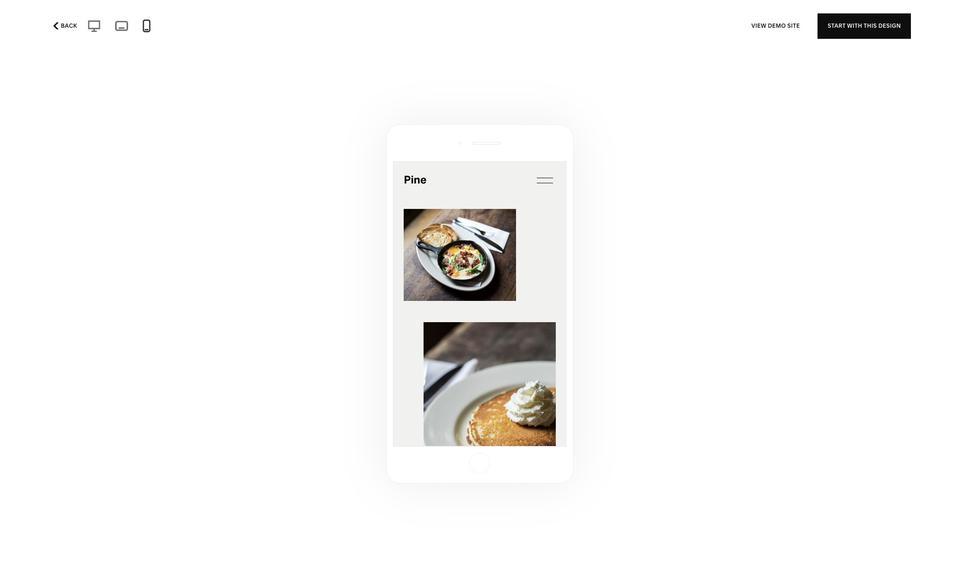 Task type: vqa. For each thing, say whether or not it's contained in the screenshot.
Online Store - Portfolio - Memberships - Blog - Scheduling - Courses - Services - Local Business
yes



Task type: locate. For each thing, give the bounding box(es) containing it.
hemlock image
[[636, 0, 885, 122]]

5 - from the left
[[226, 23, 229, 32]]

iduma image
[[74, 0, 324, 184]]

preview template on a mobile device image
[[140, 19, 153, 33]]

troutman image
[[355, 246, 604, 457]]

- right blog
[[180, 23, 183, 32]]

- left the courses
[[226, 23, 229, 32]]

troutman
[[355, 467, 397, 476]]

scheduling
[[185, 23, 224, 32]]

7 - from the left
[[298, 23, 301, 32]]

hill
[[355, 193, 371, 203]]

business
[[324, 23, 355, 32]]

4 - from the left
[[180, 23, 183, 32]]

- right the courses
[[262, 23, 265, 32]]

1 - from the left
[[66, 23, 69, 32]]

- left preview template on a tablet device image
[[102, 23, 105, 32]]

3 - from the left
[[157, 23, 160, 32]]

view
[[752, 22, 767, 29]]

demo
[[768, 22, 786, 29]]

-
[[66, 23, 69, 32], [102, 23, 105, 32], [157, 23, 160, 32], [180, 23, 183, 32], [226, 23, 229, 32], [262, 23, 265, 32], [298, 23, 301, 32]]

design
[[879, 22, 901, 29]]

- right store
[[66, 23, 69, 32]]

- left blog
[[157, 23, 160, 32]]

services
[[266, 23, 297, 32]]

this
[[864, 22, 877, 29]]

online
[[20, 23, 43, 32]]

6 - from the left
[[262, 23, 265, 32]]

- left local
[[298, 23, 301, 32]]



Task type: describe. For each thing, give the bounding box(es) containing it.
hill image
[[355, 0, 604, 184]]

back button
[[48, 16, 80, 36]]

courses
[[231, 23, 260, 32]]

online store - portfolio - memberships - blog - scheduling - courses - services - local business
[[20, 23, 355, 32]]

local
[[303, 23, 322, 32]]

view demo site link
[[752, 13, 800, 39]]

memberships
[[107, 23, 156, 32]]

preview template on a tablet device image
[[113, 18, 130, 34]]

preview template on a desktop device image
[[85, 19, 104, 33]]

2 - from the left
[[102, 23, 105, 32]]

site
[[788, 22, 800, 29]]

portfolio
[[70, 23, 100, 32]]

blog
[[162, 23, 178, 32]]

view demo site
[[752, 22, 800, 29]]

store
[[45, 23, 64, 32]]

start with this design button
[[818, 13, 912, 39]]

back
[[61, 22, 77, 29]]

start
[[828, 22, 846, 29]]

with
[[848, 22, 863, 29]]

start with this design
[[828, 22, 901, 29]]



